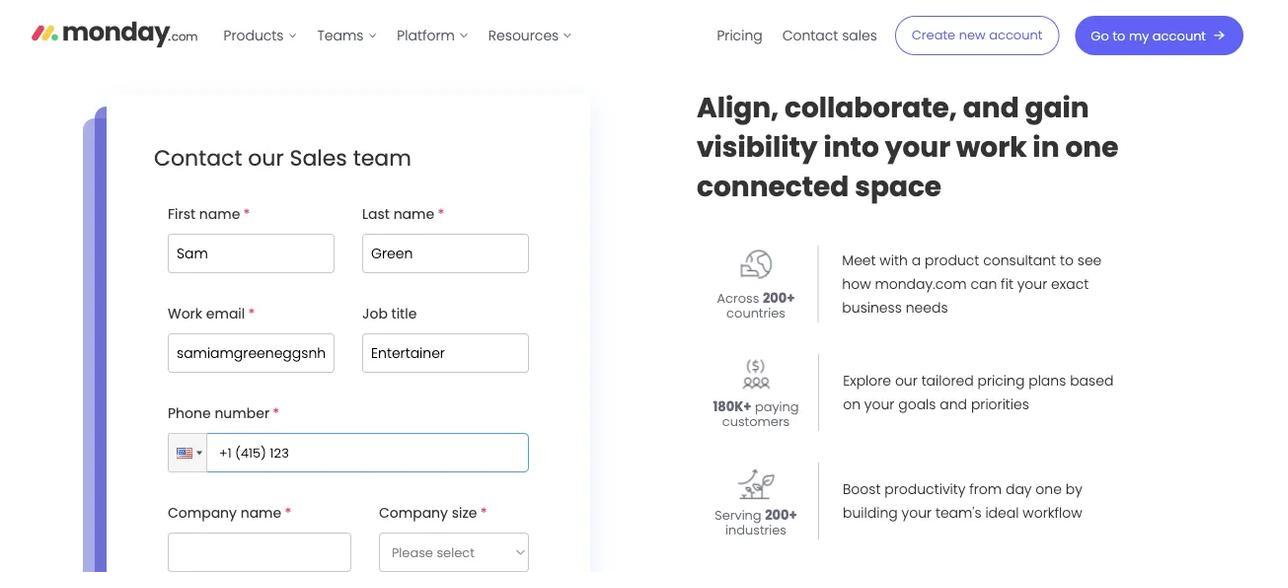 Task type: vqa. For each thing, say whether or not it's contained in the screenshot.
second list from left
yes



Task type: locate. For each thing, give the bounding box(es) containing it.
to inside meet with a product consultant to see how monday.com can fit your exact business needs
[[1060, 251, 1074, 270]]

0 vertical spatial 200+
[[763, 290, 795, 308]]

1 vertical spatial one
[[1036, 480, 1062, 499]]

work email
[[168, 305, 245, 324]]

name right last
[[394, 205, 435, 224]]

1 vertical spatial contact
[[154, 143, 242, 173]]

200+ for boost productivity from day one by building your team's ideal workflow
[[765, 507, 797, 525]]

your inside meet with a product consultant to see how monday.com can fit your exact business needs
[[1018, 275, 1048, 294]]

a
[[912, 251, 921, 270]]

in
[[1033, 128, 1060, 167]]

name for last name
[[394, 205, 435, 224]]

product
[[925, 251, 980, 270]]

phone
[[168, 404, 211, 424]]

account right new
[[989, 26, 1043, 44]]

contact inside "button"
[[783, 26, 839, 45]]

and
[[963, 88, 1020, 127], [940, 395, 968, 414]]

across 200+ countries
[[717, 290, 795, 322]]

serving
[[715, 507, 762, 525]]

pricing link
[[707, 20, 773, 51]]

job
[[362, 305, 388, 324]]

1 horizontal spatial our
[[895, 371, 918, 391]]

contact our sales team
[[154, 143, 412, 173]]

your
[[885, 128, 951, 167], [1018, 275, 1048, 294], [865, 395, 895, 414], [902, 504, 932, 523]]

products link
[[214, 20, 308, 51]]

contact for contact sales
[[783, 26, 839, 45]]

1 horizontal spatial to
[[1113, 27, 1126, 44]]

200+
[[763, 290, 795, 308], [765, 507, 797, 525]]

our left sales
[[248, 143, 284, 173]]

0 horizontal spatial account
[[989, 26, 1043, 44]]

name right first
[[199, 205, 240, 224]]

your right 'fit'
[[1018, 275, 1048, 294]]

our inside explore our tailored pricing plans based on your goals and priorities
[[895, 371, 918, 391]]

0 horizontal spatial one
[[1036, 480, 1062, 499]]

company for company name
[[168, 504, 237, 523]]

last name
[[362, 205, 435, 224]]

one right the in
[[1066, 128, 1119, 167]]

200+ inside serving 200+ industries
[[765, 507, 797, 525]]

1 list from the left
[[214, 0, 583, 71]]

1 vertical spatial and
[[940, 395, 968, 414]]

0 horizontal spatial contact
[[154, 143, 242, 173]]

sales
[[842, 26, 878, 45]]

based
[[1070, 371, 1114, 391]]

0 horizontal spatial list
[[214, 0, 583, 71]]

contact sales button
[[773, 20, 887, 51]]

0 vertical spatial one
[[1066, 128, 1119, 167]]

company down united states: + 1 image
[[168, 504, 237, 523]]

1 vertical spatial 200+
[[765, 507, 797, 525]]

united states: + 1 image
[[196, 452, 202, 456]]

your down productivity
[[902, 504, 932, 523]]

200+ down industries icon
[[765, 507, 797, 525]]

Work email email field
[[168, 334, 335, 373]]

your inside align, collaborate, and gain visibility into your work in one connected space
[[885, 128, 951, 167]]

your inside the boost productivity from day one by building your team's ideal workflow
[[902, 504, 932, 523]]

align,
[[697, 88, 779, 127]]

go
[[1091, 27, 1110, 44]]

account right my
[[1153, 27, 1206, 44]]

list
[[214, 0, 583, 71], [707, 0, 887, 71]]

needs
[[906, 298, 948, 318]]

consultant
[[983, 251, 1056, 270]]

name for first name
[[199, 205, 240, 224]]

our up goals
[[895, 371, 918, 391]]

to right go
[[1113, 27, 1126, 44]]

company
[[168, 504, 237, 523], [379, 504, 448, 523]]

new
[[959, 26, 986, 44]]

meet
[[842, 251, 876, 270]]

0 vertical spatial our
[[248, 143, 284, 173]]

account
[[989, 26, 1043, 44], [1153, 27, 1206, 44]]

0 horizontal spatial our
[[248, 143, 284, 173]]

teams
[[317, 26, 364, 45]]

plans
[[1029, 371, 1067, 391]]

to inside button
[[1113, 27, 1126, 44]]

create new account button
[[895, 16, 1060, 55]]

company left 'size'
[[379, 504, 448, 523]]

by
[[1066, 480, 1083, 499]]

0 horizontal spatial to
[[1060, 251, 1074, 270]]

serving 200+ industries
[[715, 507, 797, 540]]

monday.com logo image
[[32, 13, 198, 54]]

one inside align, collaborate, and gain visibility into your work in one connected space
[[1066, 128, 1119, 167]]

0 vertical spatial contact
[[783, 26, 839, 45]]

200+ down countries icon
[[763, 290, 795, 308]]

fit
[[1001, 275, 1014, 294]]

explore
[[843, 371, 892, 391]]

1 company from the left
[[168, 504, 237, 523]]

contact up "first name"
[[154, 143, 242, 173]]

1 horizontal spatial company
[[379, 504, 448, 523]]

1 vertical spatial to
[[1060, 251, 1074, 270]]

name up company name text box
[[241, 504, 282, 523]]

1 horizontal spatial one
[[1066, 128, 1119, 167]]

paying customers
[[722, 399, 799, 431]]

our for sales
[[248, 143, 284, 173]]

can
[[971, 275, 997, 294]]

0 vertical spatial to
[[1113, 27, 1126, 44]]

contact sales
[[783, 26, 878, 45]]

one up workflow
[[1036, 480, 1062, 499]]

200+ inside across 200+ countries
[[763, 290, 795, 308]]

name for company name
[[241, 504, 282, 523]]

2 list from the left
[[707, 0, 887, 71]]

one
[[1066, 128, 1119, 167], [1036, 480, 1062, 499]]

space
[[855, 167, 942, 206]]

one inside the boost productivity from day one by building your team's ideal workflow
[[1036, 480, 1062, 499]]

to
[[1113, 27, 1126, 44], [1060, 251, 1074, 270]]

180k+
[[713, 399, 752, 416]]

contact left sales
[[783, 26, 839, 45]]

from
[[970, 480, 1002, 499]]

and down tailored
[[940, 395, 968, 414]]

building
[[843, 504, 898, 523]]

resources
[[489, 26, 559, 45]]

see
[[1078, 251, 1102, 270]]

contact
[[783, 26, 839, 45], [154, 143, 242, 173]]

2 company from the left
[[379, 504, 448, 523]]

to left see
[[1060, 251, 1074, 270]]

name
[[199, 205, 240, 224], [394, 205, 435, 224], [241, 504, 282, 523]]

priorities
[[971, 395, 1030, 414]]

1 vertical spatial our
[[895, 371, 918, 391]]

our
[[248, 143, 284, 173], [895, 371, 918, 391]]

list containing products
[[214, 0, 583, 71]]

and up the work
[[963, 88, 1020, 127]]

size
[[452, 504, 477, 523]]

contact for contact our sales team
[[154, 143, 242, 173]]

work
[[168, 305, 202, 324]]

1 horizontal spatial list
[[707, 0, 887, 71]]

into
[[824, 128, 879, 167]]

your down explore
[[865, 395, 895, 414]]

goals
[[899, 395, 936, 414]]

first name
[[168, 205, 240, 224]]

your up space
[[885, 128, 951, 167]]

align, collaborate, and gain visibility into your work in one connected space
[[697, 88, 1119, 206]]

1 horizontal spatial contact
[[783, 26, 839, 45]]

my
[[1129, 27, 1149, 44]]

0 vertical spatial and
[[963, 88, 1020, 127]]

0 horizontal spatial company
[[168, 504, 237, 523]]



Task type: describe. For each thing, give the bounding box(es) containing it.
company size
[[379, 504, 477, 523]]

productivity
[[885, 480, 966, 499]]

connected
[[697, 167, 849, 206]]

go to my account
[[1091, 27, 1206, 44]]

products
[[224, 26, 284, 45]]

number
[[215, 404, 270, 424]]

team's
[[936, 504, 982, 523]]

main element
[[214, 0, 1244, 71]]

create new account
[[912, 26, 1043, 44]]

boost
[[843, 480, 881, 499]]

countries
[[727, 305, 786, 322]]

visibility
[[697, 128, 818, 167]]

business
[[842, 298, 902, 318]]

resources link
[[479, 20, 583, 51]]

paying
[[755, 399, 799, 416]]

title
[[392, 305, 417, 324]]

workflow
[[1023, 504, 1083, 523]]

sales
[[290, 143, 347, 173]]

teams link
[[308, 20, 387, 51]]

your inside explore our tailored pricing plans based on your goals and priorities
[[865, 395, 895, 414]]

work
[[957, 128, 1027, 167]]

Last name text field
[[362, 234, 529, 273]]

tailored
[[922, 371, 974, 391]]

ideal
[[986, 504, 1019, 523]]

200+ for meet with a product consultant to see how monday.com can fit your exact business needs
[[763, 290, 795, 308]]

monday.com
[[875, 275, 967, 294]]

pricing
[[717, 26, 763, 45]]

First name text field
[[168, 234, 335, 273]]

customers
[[722, 413, 790, 431]]

and inside explore our tailored pricing plans based on your goals and priorities
[[940, 395, 968, 414]]

company name
[[168, 504, 282, 523]]

last
[[362, 205, 390, 224]]

how
[[842, 275, 871, 294]]

email
[[206, 305, 245, 324]]

phone number
[[168, 404, 270, 424]]

create
[[912, 26, 956, 44]]

meet with a product consultant to see how monday.com can fit your exact business needs
[[842, 251, 1102, 318]]

company for company size
[[379, 504, 448, 523]]

across
[[717, 290, 760, 308]]

1 (702) 123-4567 telephone field
[[202, 433, 529, 473]]

countries icon image
[[738, 248, 775, 284]]

on
[[843, 395, 861, 414]]

industries icon image
[[738, 465, 775, 501]]

boost productivity from day one by building your team's ideal workflow
[[843, 480, 1083, 523]]

Job title text field
[[362, 334, 529, 373]]

platform
[[397, 26, 455, 45]]

first
[[168, 205, 196, 224]]

with
[[880, 251, 908, 270]]

our for tailored
[[895, 371, 918, 391]]

day
[[1006, 480, 1032, 499]]

gain
[[1025, 88, 1090, 127]]

customers icon image
[[738, 356, 775, 393]]

collaborate,
[[785, 88, 957, 127]]

Company name text field
[[168, 533, 351, 573]]

industries
[[726, 522, 787, 540]]

and inside align, collaborate, and gain visibility into your work in one connected space
[[963, 88, 1020, 127]]

explore our tailored pricing plans based on your goals and priorities
[[843, 371, 1114, 414]]

1 horizontal spatial account
[[1153, 27, 1206, 44]]

exact
[[1052, 275, 1089, 294]]

job title
[[362, 305, 417, 324]]

go to my account button
[[1075, 16, 1244, 55]]

list containing pricing
[[707, 0, 887, 71]]

pricing
[[978, 371, 1025, 391]]

team
[[353, 143, 412, 173]]

platform link
[[387, 20, 479, 51]]



